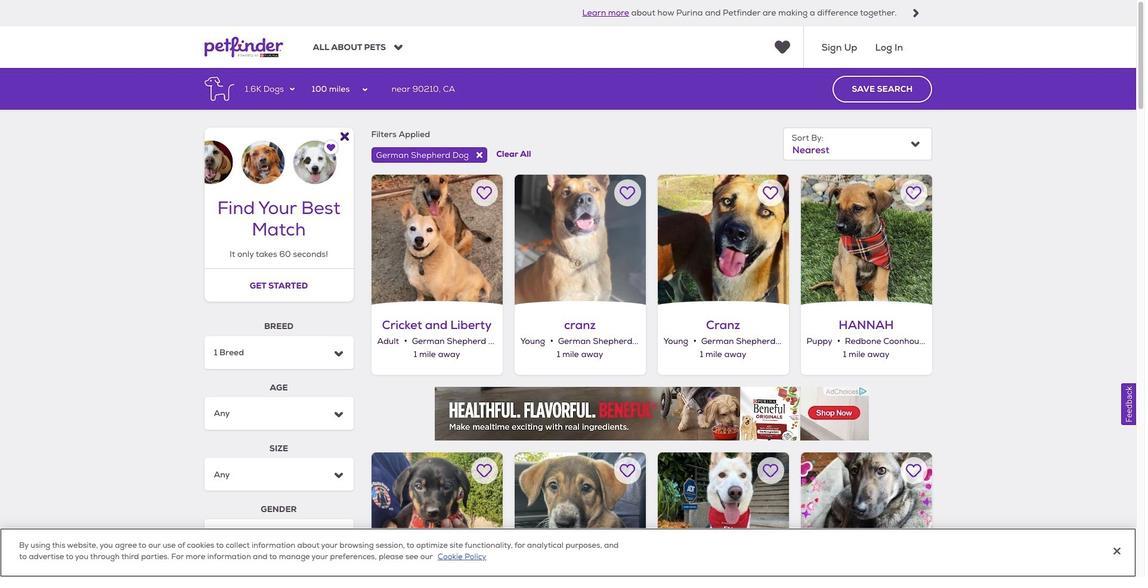 Task type: describe. For each thing, give the bounding box(es) containing it.
ralphie, adoptable dog, puppy male redbone coonhound & german shepherd dog mix, 1 mile away. image
[[371, 453, 503, 578]]

cranz, adoptable dog, young male german shepherd dog mix, 1 mile away. image
[[515, 175, 646, 306]]

privacy alert dialog
[[0, 529, 1137, 578]]

lucy, adoptable dog, young female german shepherd dog, 1 mile away. image
[[801, 453, 932, 578]]

noah, adoptable dog, puppy male german shepherd dog mix, 1 mile away. image
[[515, 453, 646, 578]]

potential dog matches image
[[204, 128, 354, 184]]



Task type: locate. For each thing, give the bounding box(es) containing it.
petfinder home image
[[204, 26, 283, 68]]

cricket and  liberty, adoptable dog, adult female german shepherd dog & labrador retriever mix, 1 mile away. image
[[371, 175, 503, 306]]

main content
[[0, 68, 1137, 578]]

hannah, adoptable dog, puppy female redbone coonhound & german shepherd dog mix, 1 mile away. image
[[801, 175, 932, 306]]

advertisement element
[[435, 387, 869, 441]]

cranz, adoptable dog, young male german shepherd dog mix, 1 mile away. image
[[658, 175, 789, 306]]

ella, adoptable dog, young female german shepherd dog & husky mix, 1 mile away. image
[[658, 453, 789, 578]]



Task type: vqa. For each thing, say whether or not it's contained in the screenshot.
potential dog matches 'Image' at the left of the page
yes



